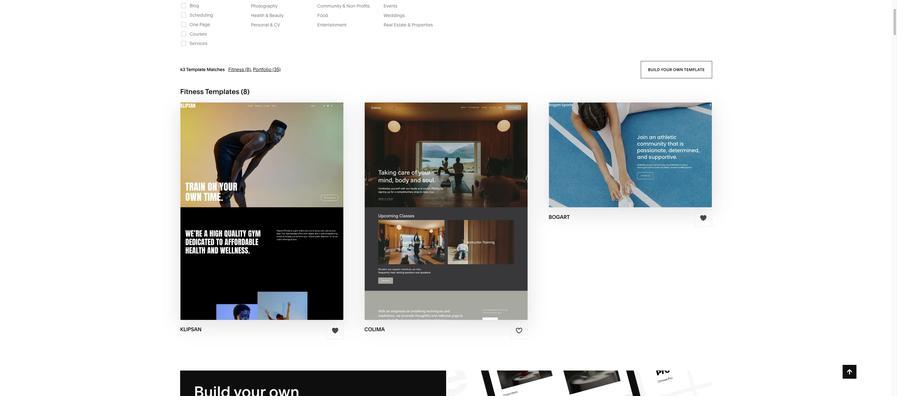 Task type: vqa. For each thing, say whether or not it's contained in the screenshot.
Increase Traffic To Your Ecommerce Site With Squarespace
no



Task type: describe. For each thing, give the bounding box(es) containing it.
klipsan image
[[181, 102, 344, 320]]

real estate & properties link
[[384, 22, 439, 28]]

back to top image
[[847, 368, 854, 375]]

templates
[[205, 87, 239, 96]]

weddings
[[384, 13, 405, 18]]

,
[[251, 66, 252, 72]]

8
[[243, 87, 247, 96]]

2 vertical spatial colima
[[365, 326, 385, 333]]

klipsan inside start with klipsan 'button'
[[265, 199, 291, 206]]

(
[[241, 87, 243, 96]]

health & beauty link
[[251, 13, 290, 18]]

entertainment
[[317, 22, 347, 28]]

start with bogart
[[595, 142, 659, 150]]

build
[[649, 67, 661, 72]]

(35)
[[273, 66, 281, 72]]

preview klipsan
[[234, 211, 290, 218]]

real estate & properties
[[384, 22, 433, 28]]

portfolio
[[253, 66, 272, 72]]

2 vertical spatial klipsan
[[180, 326, 202, 333]]

preview for preview bogart
[[603, 155, 631, 162]]

& for cv
[[270, 22, 273, 28]]

bogart inside preview bogart link
[[632, 155, 658, 162]]

community & non-profits link
[[317, 3, 376, 9]]

fitness templates ( 8 )
[[180, 87, 250, 96]]

food link
[[317, 13, 335, 18]]

real
[[384, 22, 393, 28]]

personal & cv link
[[251, 22, 287, 28]]

estate
[[394, 22, 407, 28]]

events link
[[384, 3, 404, 9]]

with for colima
[[432, 199, 448, 206]]

with for klipsan
[[247, 199, 263, 206]]

start with klipsan button
[[227, 194, 298, 211]]

personal
[[251, 22, 269, 28]]

weddings link
[[384, 13, 411, 18]]

preview of building your own template image
[[446, 371, 713, 396]]

matches
[[207, 67, 225, 72]]

klipsan inside the preview klipsan "link"
[[263, 211, 290, 218]]

start with colima
[[412, 199, 475, 206]]

food
[[317, 13, 328, 18]]

one
[[190, 22, 199, 27]]

template
[[685, 67, 705, 72]]

43
[[180, 67, 185, 72]]

build your own template
[[649, 67, 705, 72]]

2 vertical spatial bogart
[[549, 214, 570, 220]]

profits
[[357, 3, 370, 9]]

blog
[[190, 3, 199, 8]]

community
[[317, 3, 342, 9]]

preview for preview klipsan
[[234, 211, 262, 218]]

& for non-
[[343, 3, 346, 9]]

portfolio (35) link
[[253, 66, 281, 72]]

colima inside start with colima button
[[450, 199, 475, 206]]

services
[[190, 41, 207, 46]]

colima image
[[365, 102, 528, 320]]



Task type: locate. For each thing, give the bounding box(es) containing it.
bogart
[[633, 142, 659, 150], [632, 155, 658, 162], [549, 214, 570, 220]]

1 horizontal spatial start
[[412, 199, 431, 206]]

with for bogart
[[616, 142, 632, 150]]

page
[[200, 22, 210, 27]]

2 horizontal spatial preview
[[603, 155, 631, 162]]

preview inside "link"
[[234, 211, 262, 218]]

&
[[343, 3, 346, 9], [266, 13, 268, 18], [270, 22, 273, 28], [408, 22, 411, 28]]

preview colima link
[[419, 206, 474, 223]]

0 vertical spatial bogart
[[633, 142, 659, 150]]

with inside 'button'
[[247, 199, 263, 206]]

one page
[[190, 22, 210, 27]]

start for preview klipsan
[[227, 199, 246, 206]]

fitness for fitness (8) , portfolio (35)
[[228, 66, 244, 72]]

template
[[186, 67, 206, 72]]

start up preview colima
[[412, 199, 431, 206]]

2 horizontal spatial with
[[616, 142, 632, 150]]

& left non-
[[343, 3, 346, 9]]

start inside 'button'
[[227, 199, 246, 206]]

with
[[616, 142, 632, 150], [247, 199, 263, 206], [432, 199, 448, 206]]

)
[[247, 87, 250, 96]]

preview bogart
[[603, 155, 658, 162]]

entertainment link
[[317, 22, 353, 28]]

with up preview bogart
[[616, 142, 632, 150]]

colima element
[[365, 102, 528, 320]]

cv
[[274, 22, 280, 28]]

events
[[384, 3, 398, 9]]

fitness for fitness templates ( 8 )
[[180, 87, 204, 96]]

preview
[[603, 155, 631, 162], [234, 211, 262, 218], [419, 211, 447, 218]]

bogart element
[[549, 102, 712, 207]]

klipsan element
[[181, 102, 344, 320]]

start for preview bogart
[[595, 142, 614, 150]]

add colima to your favorites list image
[[516, 327, 523, 334]]

& right estate
[[408, 22, 411, 28]]

own
[[674, 67, 684, 72]]

photography link
[[251, 3, 284, 9]]

fitness
[[228, 66, 244, 72], [180, 87, 204, 96]]

start up preview klipsan
[[227, 199, 246, 206]]

health
[[251, 13, 265, 18]]

start with klipsan
[[227, 199, 291, 206]]

klipsan
[[265, 199, 291, 206], [263, 211, 290, 218], [180, 326, 202, 333]]

& left cv
[[270, 22, 273, 28]]

fitness down "template"
[[180, 87, 204, 96]]

bogart inside start with bogart button
[[633, 142, 659, 150]]

2 horizontal spatial start
[[595, 142, 614, 150]]

start for preview colima
[[412, 199, 431, 206]]

43 template matches
[[180, 67, 225, 72]]

preview down 'start with colima'
[[419, 211, 447, 218]]

start with bogart button
[[595, 138, 666, 155]]

start up preview bogart
[[595, 142, 614, 150]]

1 vertical spatial klipsan
[[263, 211, 290, 218]]

preview for preview colima
[[419, 211, 447, 218]]

preview down start with klipsan
[[234, 211, 262, 218]]

courses
[[190, 31, 207, 37]]

0 vertical spatial klipsan
[[265, 199, 291, 206]]

build your own template button
[[641, 61, 713, 78]]

colima inside preview colima link
[[448, 211, 474, 218]]

preview bogart link
[[603, 150, 658, 167]]

fitness (8) link
[[228, 66, 251, 72]]

1 horizontal spatial fitness
[[228, 66, 244, 72]]

colima
[[450, 199, 475, 206], [448, 211, 474, 218], [365, 326, 385, 333]]

personal & cv
[[251, 22, 280, 28]]

non-
[[347, 3, 357, 9]]

preview down start with bogart at the top
[[603, 155, 631, 162]]

start with colima button
[[412, 194, 481, 211]]

with up preview colima
[[432, 199, 448, 206]]

1 vertical spatial bogart
[[632, 155, 658, 162]]

preview klipsan link
[[234, 206, 290, 223]]

community & non-profits
[[317, 3, 370, 9]]

1 horizontal spatial preview
[[419, 211, 447, 218]]

start
[[595, 142, 614, 150], [227, 199, 246, 206], [412, 199, 431, 206]]

0 horizontal spatial preview
[[234, 211, 262, 218]]

& for beauty
[[266, 13, 268, 18]]

& right health
[[266, 13, 268, 18]]

fitness left '(8)'
[[228, 66, 244, 72]]

properties
[[412, 22, 433, 28]]

health & beauty
[[251, 13, 284, 18]]

remove bogart from your favorites list image
[[700, 215, 707, 222]]

0 vertical spatial fitness
[[228, 66, 244, 72]]

bogart image
[[549, 102, 712, 207]]

preview colima
[[419, 211, 474, 218]]

photography
[[251, 3, 278, 9]]

0 vertical spatial colima
[[450, 199, 475, 206]]

0 horizontal spatial fitness
[[180, 87, 204, 96]]

with up preview klipsan
[[247, 199, 263, 206]]

0 horizontal spatial with
[[247, 199, 263, 206]]

beauty
[[270, 13, 284, 18]]

remove klipsan from your favorites list image
[[332, 327, 339, 334]]

1 horizontal spatial with
[[432, 199, 448, 206]]

fitness (8) , portfolio (35)
[[228, 66, 281, 72]]

0 horizontal spatial start
[[227, 199, 246, 206]]

your
[[661, 67, 673, 72]]

(8)
[[245, 66, 251, 72]]

1 vertical spatial colima
[[448, 211, 474, 218]]

scheduling
[[190, 12, 213, 18]]

1 vertical spatial fitness
[[180, 87, 204, 96]]



